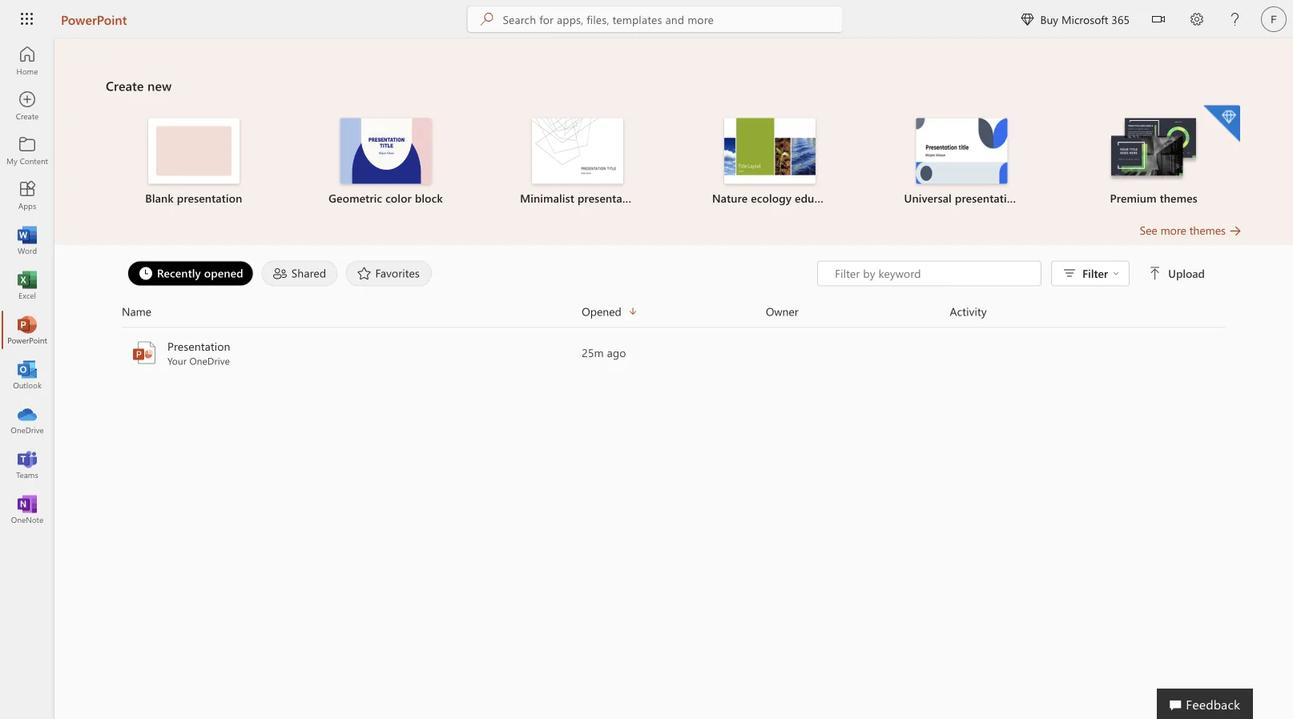Task type: vqa. For each thing, say whether or not it's contained in the screenshot.
the presentation in Universal presentation element
no



Task type: locate. For each thing, give the bounding box(es) containing it.
1 horizontal spatial powerpoint image
[[131, 340, 157, 366]]

upload
[[1168, 266, 1205, 281]]

themes right more
[[1190, 223, 1226, 238]]

navigation
[[0, 38, 54, 532]]

themes
[[1160, 191, 1198, 206], [1190, 223, 1226, 238]]

None search field
[[468, 6, 843, 32]]

minimalist presentation image
[[532, 118, 624, 184]]

universal
[[904, 191, 952, 206]]

geometric color block
[[329, 191, 443, 206]]

f button
[[1255, 0, 1293, 38]]

row
[[122, 303, 1226, 328]]

tab list containing recently opened
[[123, 261, 817, 286]]

presentation for blank presentation
[[177, 191, 242, 206]]


[[1021, 13, 1034, 26]]

1 horizontal spatial presentation
[[578, 191, 643, 206]]

presentation
[[177, 191, 242, 206], [578, 191, 643, 206], [955, 191, 1021, 206]]

color
[[386, 191, 412, 206]]

25m ago
[[582, 345, 626, 360]]

minimalist presentation
[[520, 191, 643, 206]]

premium themes
[[1110, 191, 1198, 206]]

name presentation cell
[[122, 339, 582, 367]]

0 vertical spatial themes
[[1160, 191, 1198, 206]]

premium templates diamond image
[[1204, 105, 1240, 142]]

powerpoint image inside name presentation cell
[[131, 340, 157, 366]]

apps image
[[19, 188, 35, 204]]

activity
[[950, 304, 987, 319]]

3 presentation from the left
[[955, 191, 1021, 206]]

recently opened element
[[127, 261, 254, 286]]

filter 
[[1083, 266, 1120, 281]]

2 horizontal spatial presentation
[[955, 191, 1021, 206]]

onenote image
[[19, 502, 35, 518]]

word image
[[19, 232, 35, 248]]

blank presentation element
[[107, 118, 280, 206]]

 upload
[[1149, 266, 1205, 281]]

opened
[[582, 304, 622, 319]]

see
[[1140, 223, 1158, 238]]

feedback button
[[1157, 689, 1253, 720]]

themes up see more themes
[[1160, 191, 1198, 206]]

see more themes
[[1140, 223, 1226, 238]]

displaying 1 out of 1 files. status
[[817, 261, 1208, 286]]

0 horizontal spatial presentation
[[177, 191, 242, 206]]

opened
[[204, 266, 243, 280]]

2 presentation from the left
[[578, 191, 643, 206]]

name
[[122, 304, 151, 319]]

blank
[[145, 191, 174, 206]]

0 horizontal spatial powerpoint image
[[19, 322, 35, 338]]

opened button
[[582, 303, 766, 321]]

themes inside button
[[1190, 223, 1226, 238]]

geometric color block image
[[340, 118, 432, 184]]

0 vertical spatial powerpoint image
[[19, 322, 35, 338]]

powerpoint banner
[[0, 0, 1293, 41]]

presentation right blank
[[177, 191, 242, 206]]

home image
[[19, 53, 35, 69]]

feedback
[[1186, 696, 1241, 713]]

1 presentation from the left
[[177, 191, 242, 206]]

minimalist
[[520, 191, 574, 206]]

powerpoint image up outlook image
[[19, 322, 35, 338]]

recently opened tab
[[123, 261, 258, 286]]

presentation
[[167, 339, 230, 354]]

your
[[167, 355, 187, 367]]

presentation down minimalist presentation 'image'
[[578, 191, 643, 206]]

25m
[[582, 345, 604, 360]]

1 vertical spatial themes
[[1190, 223, 1226, 238]]

minimalist presentation element
[[491, 118, 664, 206]]

row containing name
[[122, 303, 1226, 328]]

powerpoint image
[[19, 322, 35, 338], [131, 340, 157, 366]]

presentation down universal presentation image on the right
[[955, 191, 1021, 206]]

365
[[1112, 12, 1130, 26]]

onedrive image
[[19, 412, 35, 428]]

tab list
[[123, 261, 817, 286]]

f
[[1271, 13, 1277, 25]]

powerpoint image left your
[[131, 340, 157, 366]]

nature ecology education photo presentation element
[[684, 118, 856, 206]]

favorites tab
[[342, 261, 436, 286]]

create new
[[106, 77, 172, 94]]

 button
[[1140, 0, 1178, 41]]

more
[[1161, 223, 1187, 238]]

new
[[147, 77, 172, 94]]

presentation for universal presentation
[[955, 191, 1021, 206]]

create image
[[19, 98, 35, 114]]

1 vertical spatial powerpoint image
[[131, 340, 157, 366]]



Task type: describe. For each thing, give the bounding box(es) containing it.
presentation for minimalist presentation
[[578, 191, 643, 206]]

teams image
[[19, 457, 35, 473]]

nature ecology education photo presentation image
[[724, 118, 816, 184]]

activity, column 4 of 4 column header
[[950, 303, 1226, 321]]

powerpoint
[[61, 10, 127, 28]]

shared tab
[[258, 261, 342, 286]]

shared
[[291, 266, 326, 280]]

owner button
[[766, 303, 950, 321]]

microsoft
[[1062, 12, 1109, 26]]

owner
[[766, 304, 799, 319]]

universal presentation element
[[876, 118, 1048, 206]]

buy
[[1040, 12, 1059, 26]]

see more themes button
[[1140, 222, 1242, 238]]

premium
[[1110, 191, 1157, 206]]

geometric color block element
[[299, 118, 472, 206]]

premium themes image
[[1108, 118, 1200, 182]]

none search field inside powerpoint banner
[[468, 6, 843, 32]]

recently
[[157, 266, 201, 280]]

Filter by keyword text field
[[834, 266, 1033, 282]]

recently opened
[[157, 266, 243, 280]]

ago
[[607, 345, 626, 360]]

premium themes element
[[1068, 105, 1240, 206]]

excel image
[[19, 277, 35, 293]]

blank presentation
[[145, 191, 242, 206]]

 buy microsoft 365
[[1021, 12, 1130, 26]]

favorites
[[375, 266, 420, 280]]

universal presentation
[[904, 191, 1021, 206]]


[[1149, 267, 1162, 280]]

universal presentation image
[[916, 118, 1008, 184]]

filter
[[1083, 266, 1108, 281]]

Search box. Suggestions appear as you type. search field
[[503, 6, 843, 32]]


[[1113, 270, 1120, 277]]


[[1152, 13, 1165, 26]]

shared element
[[262, 261, 338, 286]]

my content image
[[19, 143, 35, 159]]

create
[[106, 77, 144, 94]]

block
[[415, 191, 443, 206]]

geometric
[[329, 191, 382, 206]]

outlook image
[[19, 367, 35, 383]]

favorites element
[[346, 261, 432, 286]]

name button
[[122, 303, 582, 321]]

onedrive
[[189, 355, 230, 367]]

presentation your onedrive
[[167, 339, 230, 367]]



